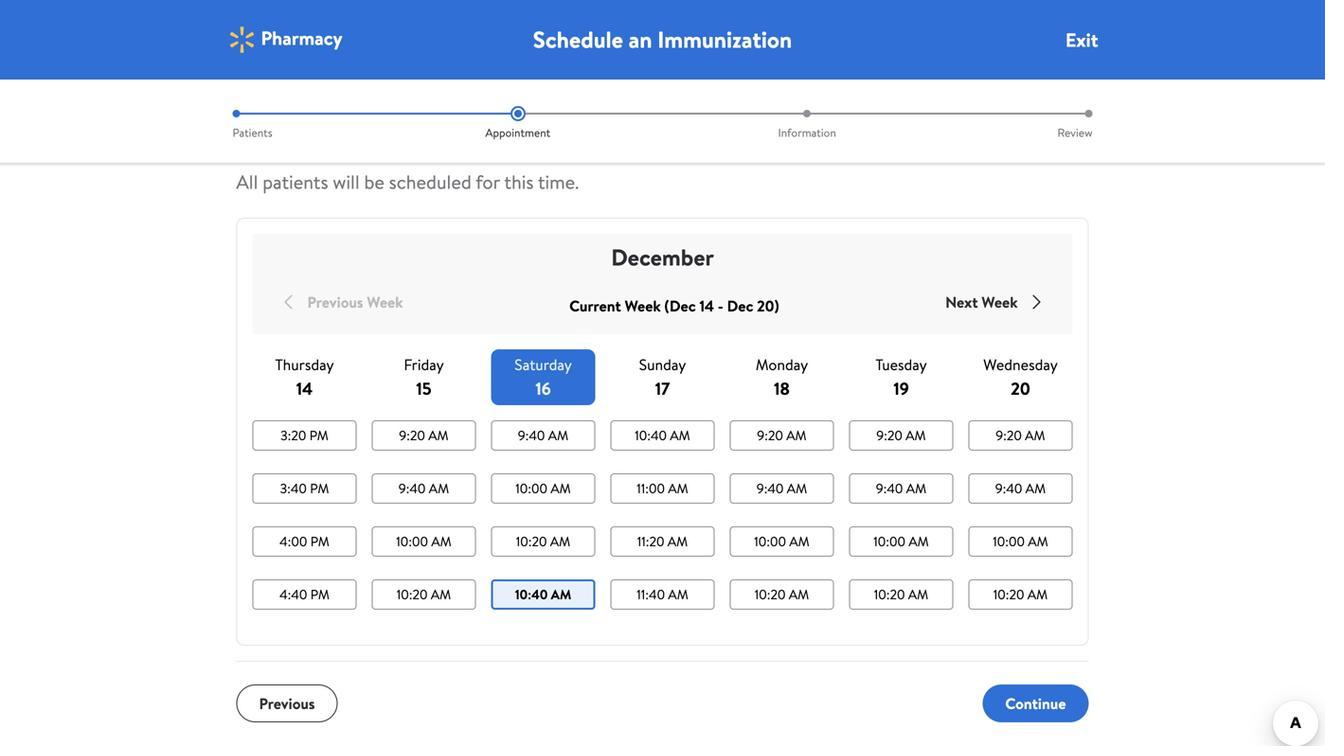 Task type: vqa. For each thing, say whether or not it's contained in the screenshot.
middle &
no



Task type: describe. For each thing, give the bounding box(es) containing it.
wednesday, dec 20 2023, 9:20 am element
[[996, 426, 1046, 445]]

10:00 for monday, dec 18 2023, 10:00 am element
[[755, 533, 787, 551]]

9:40 am for friday, dec 15 2023, 9:40 am element
[[399, 480, 449, 498]]

tuesday 19
[[876, 354, 927, 401]]

exit button
[[1066, 27, 1099, 53]]

9:20 am button for friday, dec 15 2023, 9:40 am element
[[372, 421, 476, 451]]

1 horizontal spatial 14
[[700, 296, 715, 317]]

sunday, dec 17 2023, 11:00 am element
[[637, 480, 689, 498]]

monday, dec 18 2023, 9:20 am element
[[758, 426, 807, 445]]

11:20
[[638, 533, 665, 551]]

9:20 am button for monday, dec 18 2023, 9:40 am element
[[730, 421, 834, 451]]

10:20 am for saturday, dec 16 2023, 10:20 am element
[[516, 533, 571, 551]]

3:20
[[281, 426, 306, 445]]

am for tuesday, dec 19 2023, 9:40 am element
[[907, 480, 927, 498]]

(dec
[[665, 296, 696, 317]]

10:00 for wednesday, dec 20 2023, 10:00 am element
[[993, 533, 1025, 551]]

am for wednesday, dec 20 2023, 9:20 am element on the right
[[1026, 426, 1046, 445]]

11:00 am button
[[611, 474, 715, 504]]

9:20 am for tuesday, dec 19 2023, 9:20 am element
[[877, 426, 926, 445]]

week for next
[[982, 292, 1018, 313]]

monday 18
[[756, 354, 809, 401]]

am for sunday, dec 17 2023, 11:20 am element
[[668, 533, 688, 551]]

saturday, dec 16 2023, 9:40 am element
[[518, 426, 569, 445]]

wednesday, dec 20 2023, 10:20 am element
[[994, 586, 1048, 604]]

3:20 pm button
[[253, 421, 357, 451]]

9:40 for wednesday, dec 20 2023, 9:40 am element
[[996, 480, 1023, 498]]

appointment
[[486, 125, 551, 141]]

am for tuesday, dec 19 2023, 10:00 am element
[[909, 533, 929, 551]]

am for wednesday, dec 20 2023, 10:20 am element
[[1028, 586, 1048, 604]]

thursday, dec 14 2023, 4:00 pm element
[[280, 533, 330, 551]]

3:40 pm button
[[253, 474, 357, 504]]

10:20 am button for '9:40 am' button corresponding to wednesday, dec 20 2023, 9:20 am element on the right
[[969, 580, 1073, 610]]

week for previous
[[367, 292, 403, 313]]

9:40 am button for 'friday, dec 15 2023, 9:20 am' element
[[372, 474, 476, 504]]

3:40
[[280, 480, 307, 498]]

9:40 am button down 16 on the left of the page
[[491, 421, 596, 451]]

friday, dec 15 2023, 9:40 am element
[[399, 480, 449, 498]]

monday, dec 18 2023, 9:40 am element
[[757, 480, 808, 498]]

pm for 3:40 pm
[[310, 480, 329, 498]]

saturday, dec 16 2023, 10:20 am element
[[516, 533, 571, 551]]

am for friday, dec 15 2023, 9:40 am element
[[429, 480, 449, 498]]

11:20 am
[[638, 533, 688, 551]]

9:20 for monday, dec 18 2023, 9:20 am element
[[758, 426, 784, 445]]

am for "saturday, dec 16 2023, 9:40 am" element
[[548, 426, 569, 445]]

am for 'friday, dec 15 2023, 9:20 am' element
[[429, 426, 449, 445]]

schedule an immunization
[[533, 24, 792, 55]]

10:00 am button for tuesday, dec 19 2023, 9:20 am element '9:40 am' button
[[850, 527, 954, 557]]

sunday, dec 17 2023, 10:40 am element
[[635, 426, 691, 445]]

19
[[894, 377, 909, 401]]

9:40 for friday, dec 15 2023, 9:40 am element
[[399, 480, 426, 498]]

9:40 am for tuesday, dec 19 2023, 9:40 am element
[[876, 480, 927, 498]]

10:20 for monday, dec 18 2023, 10:20 am element at the bottom right of the page
[[755, 586, 786, 604]]

10:00 for friday, dec 15 2023, 10:00 am element
[[396, 533, 428, 551]]

thursday, dec 14 2023, 3:20 pm element
[[281, 426, 329, 445]]

pharmacy button
[[227, 25, 343, 55]]

tuesday, dec 19 2023, 9:20 am element
[[877, 426, 926, 445]]

am for saturday, dec 16 2023, 10:00 am element
[[551, 480, 571, 498]]

saturday, dec 16 2023, 10:00 am element
[[516, 480, 571, 498]]

10:20 am for friday, dec 15 2023, 10:20 am 'element' on the left bottom of the page
[[397, 586, 451, 604]]

9:20 am for 'friday, dec 15 2023, 9:20 am' element
[[399, 426, 449, 445]]

patients
[[263, 169, 328, 195]]

9:40 am button for monday, dec 18 2023, 9:20 am element
[[730, 474, 834, 504]]

friday 15
[[404, 354, 444, 401]]

tuesday
[[876, 354, 927, 375]]

tuesday, dec 19 2023, 9:40 am element
[[876, 480, 927, 498]]

dec
[[727, 296, 754, 317]]

10:20 am button for tuesday, dec 19 2023, 9:20 am element '9:40 am' button
[[850, 580, 954, 610]]

for
[[476, 169, 500, 195]]

9:40 am for monday, dec 18 2023, 9:40 am element
[[757, 480, 808, 498]]

10:00 am for friday, dec 15 2023, 10:00 am element
[[396, 533, 452, 551]]

11:20 am button
[[611, 527, 715, 557]]

all patients will be scheduled for this time.
[[236, 169, 579, 195]]

an
[[629, 24, 652, 55]]

11:40 am
[[637, 586, 689, 604]]

current
[[570, 296, 621, 317]]

pm for 4:00 pm
[[311, 533, 330, 551]]

0 vertical spatial 10:40 am button
[[611, 421, 715, 451]]

week for current
[[625, 296, 661, 317]]

4:40 pm button
[[253, 580, 357, 610]]

am for tuesday, dec 19 2023, 10:20 am element
[[909, 586, 929, 604]]

saturday, dec 16 2023, 10:40 am selected element
[[515, 586, 572, 604]]

review list item
[[952, 106, 1097, 141]]

previous week button
[[262, 287, 418, 317]]

9:20 for wednesday, dec 20 2023, 9:20 am element on the right
[[996, 426, 1022, 445]]

am for monday, dec 18 2023, 9:20 am element
[[787, 426, 807, 445]]

friday, dec 15 2023, 9:20 am element
[[399, 426, 449, 445]]

next week
[[946, 292, 1018, 313]]

time.
[[538, 169, 579, 195]]

be
[[364, 169, 385, 195]]

exit
[[1066, 27, 1099, 53]]

9:40 for monday, dec 18 2023, 9:40 am element
[[757, 480, 784, 498]]

previous for previous
[[259, 693, 315, 714]]

10:00 am button for '9:40 am' button for monday, dec 18 2023, 9:20 am element
[[730, 527, 834, 557]]

wednesday, dec 20 2023, 10:00 am element
[[993, 533, 1049, 551]]

9:40 am for "saturday, dec 16 2023, 9:40 am" element
[[518, 426, 569, 445]]

continue
[[1006, 693, 1067, 714]]

4:00 pm
[[280, 533, 330, 551]]

9:40 am for wednesday, dec 20 2023, 9:40 am element
[[996, 480, 1046, 498]]

0 horizontal spatial 10:40 am button
[[491, 580, 596, 610]]

previous button
[[236, 685, 338, 723]]

next week button
[[931, 287, 1064, 317]]

am for monday, dec 18 2023, 10:20 am element at the bottom right of the page
[[789, 586, 809, 604]]

3:20 pm
[[281, 426, 329, 445]]

20)
[[757, 296, 779, 317]]



Task type: locate. For each thing, give the bounding box(es) containing it.
am right 11:20
[[668, 533, 688, 551]]

10:40 am button
[[611, 421, 715, 451], [491, 580, 596, 610]]

11:40
[[637, 586, 665, 604]]

10:00 down tuesday, dec 19 2023, 9:40 am element
[[874, 533, 906, 551]]

10:00 am down wednesday, dec 20 2023, 9:40 am element
[[993, 533, 1049, 551]]

pm right 3:40 at the bottom of page
[[310, 480, 329, 498]]

week inside next week button
[[982, 292, 1018, 313]]

10:40
[[635, 426, 667, 445], [515, 586, 548, 604]]

saturday
[[515, 354, 572, 375]]

2 9:20 from the left
[[758, 426, 784, 445]]

scheduled
[[389, 169, 472, 195]]

9:20 am
[[399, 426, 449, 445], [758, 426, 807, 445], [877, 426, 926, 445], [996, 426, 1046, 445]]

10:20 am down monday, dec 18 2023, 10:00 am element
[[755, 586, 809, 604]]

am down monday, dec 18 2023, 9:20 am element
[[787, 480, 808, 498]]

patients list item
[[229, 106, 374, 141]]

9:40 am button up tuesday, dec 19 2023, 10:00 am element
[[850, 474, 954, 504]]

tuesday, dec 19 2023, 10:00 am element
[[874, 533, 929, 551]]

am for friday, dec 15 2023, 10:00 am element
[[431, 533, 452, 551]]

0 vertical spatial 10:40 am
[[635, 426, 691, 445]]

9:40 up tuesday, dec 19 2023, 10:00 am element
[[876, 480, 903, 498]]

9:20
[[399, 426, 425, 445], [758, 426, 784, 445], [877, 426, 903, 445], [996, 426, 1022, 445]]

10:20 am down saturday, dec 16 2023, 10:00 am element
[[516, 533, 571, 551]]

1 horizontal spatial week
[[625, 296, 661, 317]]

9:40 up monday, dec 18 2023, 10:00 am element
[[757, 480, 784, 498]]

9:20 am down '20'
[[996, 426, 1046, 445]]

9:40 am button up monday, dec 18 2023, 10:00 am element
[[730, 474, 834, 504]]

am down friday, dec 15 2023, 10:00 am element
[[431, 586, 451, 604]]

14 down thursday at the left of page
[[296, 377, 313, 401]]

10:20 for tuesday, dec 19 2023, 10:20 am element
[[874, 586, 905, 604]]

10:40 am button down 17
[[611, 421, 715, 451]]

10:20 am button down monday, dec 18 2023, 10:00 am element
[[730, 580, 834, 610]]

1 9:20 from the left
[[399, 426, 425, 445]]

friday, dec 15 2023, 10:00 am element
[[396, 533, 452, 551]]

sunday, dec 17 2023, 11:20 am element
[[638, 533, 688, 551]]

am for saturday, dec 16 2023, 10:40 am selected element
[[551, 586, 572, 604]]

9:20 am for wednesday, dec 20 2023, 9:20 am element on the right
[[996, 426, 1046, 445]]

10:00 up monday, dec 18 2023, 10:20 am element at the bottom right of the page
[[755, 533, 787, 551]]

10:20 am down friday, dec 15 2023, 10:00 am element
[[397, 586, 451, 604]]

9:40 up wednesday, dec 20 2023, 10:00 am element
[[996, 480, 1023, 498]]

10:20 am button up saturday, dec 16 2023, 10:40 am selected element
[[491, 527, 596, 557]]

am for wednesday, dec 20 2023, 9:40 am element
[[1026, 480, 1046, 498]]

am up saturday, dec 16 2023, 10:40 am selected element
[[550, 533, 571, 551]]

10:20 am
[[516, 533, 571, 551], [397, 586, 451, 604], [755, 586, 809, 604], [874, 586, 929, 604], [994, 586, 1048, 604]]

10:20
[[516, 533, 547, 551], [397, 586, 428, 604], [755, 586, 786, 604], [874, 586, 905, 604], [994, 586, 1025, 604]]

schedule
[[533, 24, 623, 55]]

10:40 am button down saturday, dec 16 2023, 10:20 am element
[[491, 580, 596, 610]]

1 vertical spatial 14
[[296, 377, 313, 401]]

am for tuesday, dec 19 2023, 9:20 am element
[[906, 426, 926, 445]]

0 horizontal spatial 10:40
[[515, 586, 548, 604]]

9:20 am button down 18 in the right of the page
[[730, 421, 834, 451]]

am for the "sunday, dec 17 2023, 11:40 am" element
[[668, 586, 689, 604]]

10:00 am button for '9:40 am' button corresponding to 'friday, dec 15 2023, 9:20 am' element
[[372, 527, 476, 557]]

am right 11:00
[[668, 480, 689, 498]]

10:40 am
[[635, 426, 691, 445], [515, 586, 572, 604]]

am right 11:40
[[668, 586, 689, 604]]

9:20 am down 15
[[399, 426, 449, 445]]

9:20 am button for tuesday, dec 19 2023, 9:40 am element
[[850, 421, 954, 451]]

list containing patients
[[229, 106, 1097, 141]]

am for saturday, dec 16 2023, 10:20 am element
[[550, 533, 571, 551]]

9:20 down 18 in the right of the page
[[758, 426, 784, 445]]

10:20 down monday, dec 18 2023, 10:00 am element
[[755, 586, 786, 604]]

10:40 down saturday, dec 16 2023, 10:20 am element
[[515, 586, 548, 604]]

am down saturday, dec 16 2023, 10:20 am element
[[551, 586, 572, 604]]

thursday 14
[[275, 354, 334, 401]]

9:40 up friday, dec 15 2023, 10:00 am element
[[399, 480, 426, 498]]

pm right 3:20
[[310, 426, 329, 445]]

11:00 am
[[637, 480, 689, 498]]

tuesday, dec 19 2023, 10:20 am element
[[874, 586, 929, 604]]

0 vertical spatial previous
[[308, 292, 363, 313]]

am down wednesday, dec 20 2023, 9:40 am element
[[1028, 533, 1049, 551]]

1 9:20 am button from the left
[[372, 421, 476, 451]]

am down 15
[[429, 426, 449, 445]]

10:00 am for monday, dec 18 2023, 10:00 am element
[[755, 533, 810, 551]]

am down 19
[[906, 426, 926, 445]]

sunday 17
[[639, 354, 686, 401]]

10:00 am button up saturday, dec 16 2023, 10:20 am element
[[491, 474, 596, 504]]

9:40 am button for tuesday, dec 19 2023, 9:20 am element
[[850, 474, 954, 504]]

list
[[229, 106, 1097, 141]]

9:40 am up monday, dec 18 2023, 10:00 am element
[[757, 480, 808, 498]]

3:40 pm
[[280, 480, 329, 498]]

monday
[[756, 354, 809, 375]]

10:00 am up saturday, dec 16 2023, 10:20 am element
[[516, 480, 571, 498]]

am for sunday, dec 17 2023, 11:00 am element at bottom
[[668, 480, 689, 498]]

10:20 for saturday, dec 16 2023, 10:20 am element
[[516, 533, 547, 551]]

14
[[700, 296, 715, 317], [296, 377, 313, 401]]

10:20 am button down wednesday, dec 20 2023, 10:00 am element
[[969, 580, 1073, 610]]

all
[[236, 169, 258, 195]]

am for sunday, dec 17 2023, 10:40 am element at the bottom of page
[[670, 426, 691, 445]]

9:40 am button up friday, dec 15 2023, 10:00 am element
[[372, 474, 476, 504]]

9:20 am down 19
[[877, 426, 926, 445]]

use arrow keys to navigate between time slots and press either enter or space to select group
[[253, 421, 1073, 747]]

4 9:20 am from the left
[[996, 426, 1046, 445]]

10:40 am down saturday, dec 16 2023, 10:20 am element
[[515, 586, 572, 604]]

am for friday, dec 15 2023, 10:20 am 'element' on the left bottom of the page
[[431, 586, 451, 604]]

am down tuesday, dec 19 2023, 9:20 am element
[[907, 480, 927, 498]]

10:40 am for saturday, dec 16 2023, 10:40 am selected element
[[515, 586, 572, 604]]

9:40 am up tuesday, dec 19 2023, 10:00 am element
[[876, 480, 927, 498]]

1 horizontal spatial 10:40 am
[[635, 426, 691, 445]]

10:20 am button for '9:40 am' button for monday, dec 18 2023, 9:20 am element
[[730, 580, 834, 610]]

10:00 am button for '9:40 am' button corresponding to wednesday, dec 20 2023, 9:20 am element on the right
[[969, 527, 1073, 557]]

review
[[1058, 125, 1093, 141]]

9:40
[[518, 426, 545, 445], [399, 480, 426, 498], [757, 480, 784, 498], [876, 480, 903, 498], [996, 480, 1023, 498]]

-
[[718, 296, 724, 317]]

9:40 am up wednesday, dec 20 2023, 10:00 am element
[[996, 480, 1046, 498]]

week
[[367, 292, 403, 313], [982, 292, 1018, 313], [625, 296, 661, 317]]

10:40 am down 17
[[635, 426, 691, 445]]

9:20 am button down 19
[[850, 421, 954, 451]]

10:00 am for wednesday, dec 20 2023, 10:00 am element
[[993, 533, 1049, 551]]

2 9:20 am button from the left
[[730, 421, 834, 451]]

am down '20'
[[1026, 426, 1046, 445]]

1 vertical spatial previous
[[259, 693, 315, 714]]

15
[[416, 377, 432, 401]]

10:20 am button down tuesday, dec 19 2023, 10:00 am element
[[850, 580, 954, 610]]

9:20 am button for wednesday, dec 20 2023, 9:40 am element
[[969, 421, 1073, 451]]

patients
[[233, 125, 273, 141]]

1 horizontal spatial 10:40 am button
[[611, 421, 715, 451]]

10:20 am button down friday, dec 15 2023, 10:00 am element
[[372, 580, 476, 610]]

10:00 am for saturday, dec 16 2023, 10:00 am element
[[516, 480, 571, 498]]

current week (dec 14 - dec 20)
[[570, 296, 779, 317]]

16
[[536, 377, 551, 401]]

3 9:20 from the left
[[877, 426, 903, 445]]

pm inside button
[[310, 426, 329, 445]]

9:40 down 16 on the left of the page
[[518, 426, 545, 445]]

pm
[[310, 426, 329, 445], [310, 480, 329, 498], [311, 533, 330, 551], [311, 586, 330, 604]]

1 vertical spatial 10:40
[[515, 586, 548, 604]]

4:00
[[280, 533, 307, 551]]

4:40 pm
[[280, 586, 330, 604]]

sunday, dec 17 2023, 11:40 am element
[[637, 586, 689, 604]]

previous
[[308, 292, 363, 313], [259, 693, 315, 714]]

10:20 for friday, dec 15 2023, 10:20 am 'element' on the left bottom of the page
[[397, 586, 428, 604]]

9:40 for tuesday, dec 19 2023, 9:40 am element
[[876, 480, 903, 498]]

0 horizontal spatial week
[[367, 292, 403, 313]]

10:20 am down wednesday, dec 20 2023, 10:00 am element
[[994, 586, 1048, 604]]

wednesday 20
[[984, 354, 1058, 401]]

am down friday, dec 15 2023, 9:40 am element
[[431, 533, 452, 551]]

10:20 am button
[[491, 527, 596, 557], [372, 580, 476, 610], [730, 580, 834, 610], [850, 580, 954, 610], [969, 580, 1073, 610]]

sunday
[[639, 354, 686, 375]]

14 left -
[[700, 296, 715, 317]]

14 inside thursday 14
[[296, 377, 313, 401]]

am down tuesday, dec 19 2023, 9:40 am element
[[909, 533, 929, 551]]

am for monday, dec 18 2023, 10:00 am element
[[790, 533, 810, 551]]

immunization
[[658, 24, 792, 55]]

am up monday, dec 18 2023, 10:20 am element at the bottom right of the page
[[790, 533, 810, 551]]

4:40
[[280, 586, 307, 604]]

4 9:20 am button from the left
[[969, 421, 1073, 451]]

will
[[333, 169, 360, 195]]

am down 18 in the right of the page
[[787, 426, 807, 445]]

10:20 down wednesday, dec 20 2023, 10:00 am element
[[994, 586, 1025, 604]]

10:00 am button up tuesday, dec 19 2023, 10:20 am element
[[850, 527, 954, 557]]

pm for 4:40 pm
[[311, 586, 330, 604]]

10:40 for saturday, dec 16 2023, 10:40 am selected element
[[515, 586, 548, 604]]

am down 16 on the left of the page
[[548, 426, 569, 445]]

1 vertical spatial 10:40 am
[[515, 586, 572, 604]]

monday, dec 18 2023, 10:00 am element
[[755, 533, 810, 551]]

10:00
[[516, 480, 548, 498], [396, 533, 428, 551], [755, 533, 787, 551], [874, 533, 906, 551], [993, 533, 1025, 551]]

10:00 am button up wednesday, dec 20 2023, 10:20 am element
[[969, 527, 1073, 557]]

17
[[656, 377, 670, 401]]

0 vertical spatial 14
[[700, 296, 715, 317]]

10:00 am button up friday, dec 15 2023, 10:20 am 'element' on the left bottom of the page
[[372, 527, 476, 557]]

am down wednesday, dec 20 2023, 10:00 am element
[[1028, 586, 1048, 604]]

10:20 for wednesday, dec 20 2023, 10:20 am element
[[994, 586, 1025, 604]]

previous inside the previous button
[[259, 693, 315, 714]]

4 9:20 from the left
[[996, 426, 1022, 445]]

10:40 down 17
[[635, 426, 667, 445]]

9:20 am down 18 in the right of the page
[[758, 426, 807, 445]]

am
[[429, 426, 449, 445], [548, 426, 569, 445], [670, 426, 691, 445], [787, 426, 807, 445], [906, 426, 926, 445], [1026, 426, 1046, 445], [429, 480, 449, 498], [551, 480, 571, 498], [668, 480, 689, 498], [787, 480, 808, 498], [907, 480, 927, 498], [1026, 480, 1046, 498], [431, 533, 452, 551], [550, 533, 571, 551], [668, 533, 688, 551], [790, 533, 810, 551], [909, 533, 929, 551], [1028, 533, 1049, 551], [431, 586, 451, 604], [551, 586, 572, 604], [668, 586, 689, 604], [789, 586, 809, 604], [909, 586, 929, 604], [1028, 586, 1048, 604]]

1 horizontal spatial 10:40
[[635, 426, 667, 445]]

information list item
[[663, 106, 952, 141]]

9:20 down '20'
[[996, 426, 1022, 445]]

1 vertical spatial 10:40 am button
[[491, 580, 596, 610]]

10:00 am
[[516, 480, 571, 498], [396, 533, 452, 551], [755, 533, 810, 551], [874, 533, 929, 551], [993, 533, 1049, 551]]

am down "saturday, dec 16 2023, 9:40 am" element
[[551, 480, 571, 498]]

11:40 am button
[[611, 580, 715, 610]]

thursday, dec 14 2023, 3:40 pm element
[[280, 480, 329, 498]]

10:00 am down friday, dec 15 2023, 9:40 am element
[[396, 533, 452, 551]]

9:40 am button up wednesday, dec 20 2023, 10:00 am element
[[969, 474, 1073, 504]]

10:00 down wednesday, dec 20 2023, 9:40 am element
[[993, 533, 1025, 551]]

wednesday, dec 20 2023, 9:40 am element
[[996, 480, 1046, 498]]

next
[[946, 292, 979, 313]]

information
[[778, 125, 837, 141]]

10:20 down friday, dec 15 2023, 10:00 am element
[[397, 586, 428, 604]]

9:20 am button down '20'
[[969, 421, 1073, 451]]

10:00 down friday, dec 15 2023, 9:40 am element
[[396, 533, 428, 551]]

10:20 am for monday, dec 18 2023, 10:20 am element at the bottom right of the page
[[755, 586, 809, 604]]

previous for previous week
[[308, 292, 363, 313]]

thursday, dec 14 2023, 4:40 pm element
[[280, 586, 330, 604]]

10:00 am up monday, dec 18 2023, 10:20 am element at the bottom right of the page
[[755, 533, 810, 551]]

10:20 down saturday, dec 16 2023, 10:00 am element
[[516, 533, 547, 551]]

am down 'friday, dec 15 2023, 9:20 am' element
[[429, 480, 449, 498]]

9:40 am button
[[491, 421, 596, 451], [372, 474, 476, 504], [730, 474, 834, 504], [850, 474, 954, 504], [969, 474, 1073, 504]]

continue button
[[983, 685, 1089, 723]]

9:40 am
[[518, 426, 569, 445], [399, 480, 449, 498], [757, 480, 808, 498], [876, 480, 927, 498], [996, 480, 1046, 498]]

10:20 am for wednesday, dec 20 2023, 10:20 am element
[[994, 586, 1048, 604]]

friday
[[404, 354, 444, 375]]

10:00 am button up monday, dec 18 2023, 10:20 am element at the bottom right of the page
[[730, 527, 834, 557]]

am down monday, dec 18 2023, 10:00 am element
[[789, 586, 809, 604]]

am for wednesday, dec 20 2023, 10:00 am element
[[1028, 533, 1049, 551]]

previous inside previous week button
[[308, 292, 363, 313]]

0 vertical spatial 10:40
[[635, 426, 667, 445]]

pm right 4:40
[[311, 586, 330, 604]]

thursday
[[275, 354, 334, 375]]

am up sunday, dec 17 2023, 11:00 am element at bottom
[[670, 426, 691, 445]]

9:20 down 15
[[399, 426, 425, 445]]

10:20 am for tuesday, dec 19 2023, 10:20 am element
[[874, 586, 929, 604]]

pm right 4:00
[[311, 533, 330, 551]]

4:00 pm button
[[253, 527, 357, 557]]

10:00 for tuesday, dec 19 2023, 10:00 am element
[[874, 533, 906, 551]]

am down tuesday, dec 19 2023, 10:00 am element
[[909, 586, 929, 604]]

december
[[611, 242, 714, 273]]

9:20 for 'friday, dec 15 2023, 9:20 am' element
[[399, 426, 425, 445]]

2 9:20 am from the left
[[758, 426, 807, 445]]

0 horizontal spatial 10:40 am
[[515, 586, 572, 604]]

friday, dec 15 2023, 10:20 am element
[[397, 586, 451, 604]]

10:40 am for sunday, dec 17 2023, 10:40 am element at the bottom of page
[[635, 426, 691, 445]]

9:20 down 19
[[877, 426, 903, 445]]

2 horizontal spatial week
[[982, 292, 1018, 313]]

pharmacy
[[261, 25, 343, 51]]

10:00 am down tuesday, dec 19 2023, 9:40 am element
[[874, 533, 929, 551]]

9:20 for tuesday, dec 19 2023, 9:20 am element
[[877, 426, 903, 445]]

9:20 am for monday, dec 18 2023, 9:20 am element
[[758, 426, 807, 445]]

11:00
[[637, 480, 665, 498]]

appointment list item
[[374, 106, 663, 141]]

pm for 3:20 pm
[[310, 426, 329, 445]]

3 9:20 am button from the left
[[850, 421, 954, 451]]

9:20 am button down 15
[[372, 421, 476, 451]]

10:00 for saturday, dec 16 2023, 10:00 am element
[[516, 480, 548, 498]]

wednesday
[[984, 354, 1058, 375]]

18
[[774, 377, 790, 401]]

10:20 am button for '9:40 am' button corresponding to 'friday, dec 15 2023, 9:20 am' element
[[372, 580, 476, 610]]

10:00 up saturday, dec 16 2023, 10:20 am element
[[516, 480, 548, 498]]

3 9:20 am from the left
[[877, 426, 926, 445]]

9:40 am button for wednesday, dec 20 2023, 9:20 am element on the right
[[969, 474, 1073, 504]]

saturday 16
[[515, 354, 572, 401]]

am for monday, dec 18 2023, 9:40 am element
[[787, 480, 808, 498]]

20
[[1011, 377, 1031, 401]]

9:40 am up friday, dec 15 2023, 10:00 am element
[[399, 480, 449, 498]]

0 horizontal spatial 14
[[296, 377, 313, 401]]

week inside previous week button
[[367, 292, 403, 313]]

10:40 for sunday, dec 17 2023, 10:40 am element at the bottom of page
[[635, 426, 667, 445]]

this
[[504, 169, 534, 195]]

1 9:20 am from the left
[[399, 426, 449, 445]]

previous week
[[308, 292, 403, 313]]

10:00 am for tuesday, dec 19 2023, 10:00 am element
[[874, 533, 929, 551]]

9:20 am button
[[372, 421, 476, 451], [730, 421, 834, 451], [850, 421, 954, 451], [969, 421, 1073, 451]]

10:20 down tuesday, dec 19 2023, 10:00 am element
[[874, 586, 905, 604]]

10:00 am button
[[491, 474, 596, 504], [372, 527, 476, 557], [730, 527, 834, 557], [850, 527, 954, 557], [969, 527, 1073, 557]]

monday, dec 18 2023, 10:20 am element
[[755, 586, 809, 604]]

9:40 am down 16 on the left of the page
[[518, 426, 569, 445]]

am down wednesday, dec 20 2023, 9:20 am element on the right
[[1026, 480, 1046, 498]]

9:40 for "saturday, dec 16 2023, 9:40 am" element
[[518, 426, 545, 445]]

10:20 am down tuesday, dec 19 2023, 10:00 am element
[[874, 586, 929, 604]]



